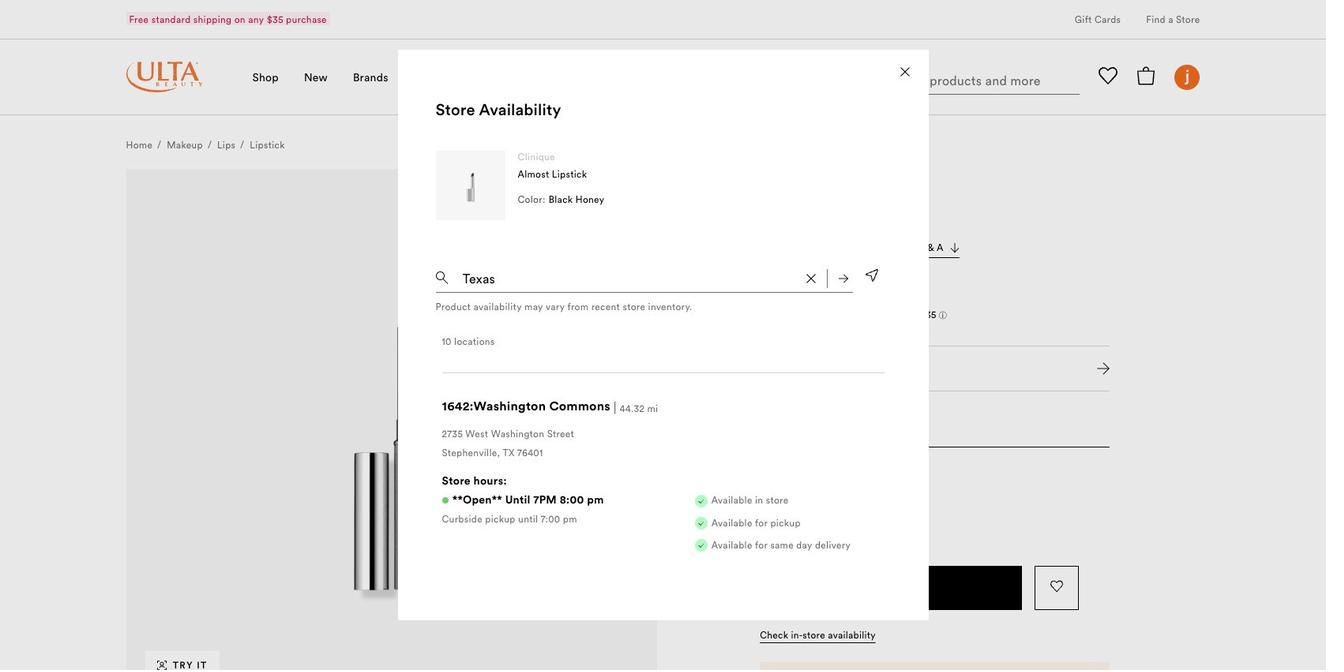 Task type: vqa. For each thing, say whether or not it's contained in the screenshot.
Current location selected icon
yes



Task type: describe. For each thing, give the bounding box(es) containing it.
Search city, state, or ZIP search field
[[461, 261, 797, 289]]

close image
[[900, 67, 910, 77]]

favorites icon image
[[1099, 66, 1118, 85]]

search for stores image
[[839, 274, 848, 283]]

0 horizontal spatial withiconright image
[[950, 243, 960, 253]]

clear search image
[[806, 274, 816, 283]]

try it clinique almost lipstick #1 image
[[157, 661, 166, 671]]



Task type: locate. For each thing, give the bounding box(es) containing it.
None search field
[[859, 60, 1080, 98]]

pink honey almost lipstick image
[[798, 467, 830, 498]]

0 vertical spatial withiconright image
[[950, 243, 960, 253]]

withiconright image
[[950, 243, 960, 253], [1097, 363, 1110, 375]]

1 vertical spatial withiconright image
[[1097, 363, 1110, 375]]

status
[[436, 336, 891, 570]]

1 horizontal spatial withiconright image
[[1097, 363, 1110, 375]]

current location selected image
[[866, 269, 878, 282]]

Search products and more search field
[[884, 63, 1076, 91]]

0 items in bag image
[[1137, 66, 1156, 85]]



